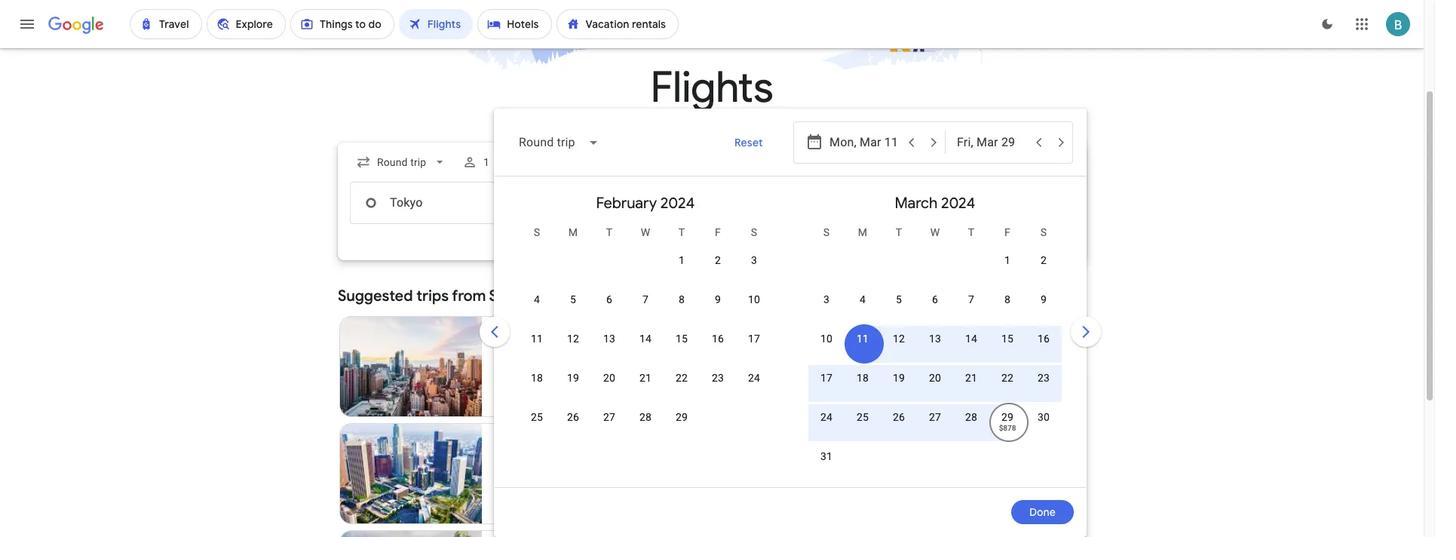 Task type: locate. For each thing, give the bounding box(es) containing it.
1 horizontal spatial 6
[[933, 293, 939, 306]]

w down march 2024 on the top right of page
[[931, 226, 940, 238]]

8 hr 46 min
[[551, 361, 606, 373]]

9 inside march 2024 row group
[[1041, 293, 1047, 306]]

26 inside march 2024 row group
[[893, 411, 905, 423]]

row containing 18
[[519, 364, 773, 407]]

20
[[604, 372, 616, 384], [929, 372, 942, 384]]

1 horizontal spatial 2 button
[[1026, 253, 1062, 289]]

1 inside suggested trips from san francisco region
[[512, 361, 518, 373]]

7 right tue, feb 6 element
[[643, 293, 649, 306]]

22
[[676, 372, 688, 384], [1002, 372, 1014, 384]]

1 inside february 2024 row group
[[679, 254, 685, 266]]

tue, feb 27 element
[[604, 410, 616, 425]]

f up the fri, mar 1 element
[[1005, 226, 1011, 238]]

17 right fri, feb 16 element
[[748, 333, 761, 345]]

5
[[570, 293, 576, 306], [896, 293, 902, 306]]

20 button
[[592, 370, 628, 407], [917, 370, 954, 407]]

Return text field
[[957, 122, 1027, 163]]

0 horizontal spatial 9
[[715, 293, 721, 306]]

row up the wed, feb 21 element
[[519, 324, 773, 367]]

1 1 button from the left
[[664, 253, 700, 289]]

2 12 from the left
[[893, 333, 905, 345]]

search button
[[672, 244, 752, 274]]

2 21 from the left
[[966, 372, 978, 384]]

28 inside february 2024 row group
[[640, 411, 652, 423]]

29 inside button
[[676, 411, 688, 423]]

1 horizontal spatial 14
[[966, 333, 978, 345]]

19 button inside february 2024 row group
[[555, 370, 592, 407]]

16 right the fri, mar 15 element
[[1038, 333, 1050, 345]]

4 button up the mon, mar 11, departure date. element
[[845, 292, 881, 328]]

1 vertical spatial 3
[[824, 293, 830, 306]]

21 right wed, mar 20 element in the bottom right of the page
[[966, 372, 978, 384]]

15 button up thu, feb 22 "element"
[[664, 331, 700, 367]]

1 button for march 2024
[[990, 253, 1026, 289]]

20 button up 'wed, mar 27' element
[[917, 370, 954, 407]]

28 right tue, feb 27 element
[[640, 411, 652, 423]]

row up 'wed, mar 27' element
[[809, 364, 1062, 407]]

21 inside february 2024 row group
[[640, 372, 652, 384]]

16 button up fri, feb 23 element
[[700, 331, 736, 367]]

tue, mar 5 element
[[896, 292, 902, 307]]

22 left fri, feb 23 element
[[676, 372, 688, 384]]

m inside row group
[[858, 226, 868, 238]]

1 horizontal spatial 5 button
[[881, 292, 917, 328]]

flights
[[651, 61, 774, 115]]

wed, feb 21 element
[[640, 370, 652, 386]]

t down return text field
[[969, 226, 975, 238]]

1 horizontal spatial 17 button
[[809, 370, 845, 407]]

1 20 from the left
[[604, 372, 616, 384]]

17 for the sun, mar 17 element
[[821, 372, 833, 384]]

10 button
[[736, 292, 773, 328], [809, 331, 845, 367]]

23
[[712, 372, 724, 384], [1038, 372, 1050, 384]]

0 horizontal spatial 1 button
[[664, 253, 700, 289]]

2 1 button from the left
[[990, 253, 1026, 289]]

14 inside march 2024 row group
[[966, 333, 978, 345]]

sat, mar 23 element
[[1038, 370, 1050, 386]]

26 button
[[555, 410, 592, 446], [881, 410, 917, 446]]

13 inside march 2024 row group
[[929, 333, 942, 345]]

2 right the fri, mar 1 element
[[1041, 254, 1047, 266]]

0 horizontal spatial 23 button
[[700, 370, 736, 407]]

t down february
[[606, 226, 613, 238]]

29 inside 29 $878
[[1002, 411, 1014, 423]]

0 vertical spatial departure text field
[[830, 122, 899, 163]]

1 horizontal spatial 13
[[929, 333, 942, 345]]

tue, feb 13 element
[[604, 331, 616, 346]]

2024 for february 2024
[[661, 194, 695, 213]]

12 right the mon, mar 11, departure date. element
[[893, 333, 905, 345]]

22 inside february 2024 row group
[[676, 372, 688, 384]]

4 t from the left
[[969, 226, 975, 238]]

27 inside february 2024 row group
[[604, 411, 616, 423]]

19 button up mon, feb 26 element
[[555, 370, 592, 407]]

1 26 from the left
[[567, 411, 580, 423]]

26
[[567, 411, 580, 423], [893, 411, 905, 423]]

8 inside suggested trips from san francisco region
[[551, 361, 557, 373]]

1 horizontal spatial 29
[[1002, 411, 1014, 423]]

6 inside february 2024 row group
[[607, 293, 613, 306]]

23 left sat, feb 24 element
[[712, 372, 724, 384]]

27 inside march 2024 row group
[[929, 411, 942, 423]]

san
[[489, 287, 515, 306]]

0 horizontal spatial 16 button
[[700, 331, 736, 367]]

1 for the fri, mar 1 element
[[1005, 254, 1011, 266]]

w
[[641, 226, 651, 238], [931, 226, 940, 238]]

2 18 button from the left
[[845, 370, 881, 407]]

1 horizontal spatial 4
[[860, 293, 866, 306]]

0 horizontal spatial 4
[[534, 293, 540, 306]]

0 horizontal spatial 18
[[531, 372, 543, 384]]

0 vertical spatial dec
[[494, 346, 512, 358]]

tue, mar 26 element
[[893, 410, 905, 425]]

22 right thu, mar 21 element on the right of the page
[[1002, 372, 1014, 384]]

26 inside february 2024 row group
[[567, 411, 580, 423]]

18 down 7 – 13
[[531, 372, 543, 384]]

19 inside march 2024 row group
[[893, 372, 905, 384]]

0 horizontal spatial 10 button
[[736, 292, 773, 328]]

9 button
[[700, 292, 736, 328], [1026, 292, 1062, 328]]

1 horizontal spatial 18
[[857, 372, 869, 384]]

2 s from the left
[[751, 226, 758, 238]]

1 w from the left
[[641, 226, 651, 238]]

1 vertical spatial 17 button
[[809, 370, 845, 407]]

14
[[640, 333, 652, 345], [966, 333, 978, 345]]

1 2024 from the left
[[661, 194, 695, 213]]

10 right fri, feb 9 'element'
[[748, 293, 761, 306]]

row up wed, feb 14 element
[[519, 285, 773, 328]]

8 inside february 2024 row group
[[679, 293, 685, 306]]

1 horizontal spatial 25
[[857, 411, 869, 423]]

1 19 from the left
[[567, 372, 580, 384]]

frontier and spirit image
[[494, 361, 506, 373]]

0 horizontal spatial 15
[[676, 333, 688, 345]]

mon, feb 19 element
[[567, 370, 580, 386]]

1 horizontal spatial 12
[[893, 333, 905, 345]]

2 button for march 2024
[[1026, 253, 1062, 289]]

w for february
[[641, 226, 651, 238]]

thu, mar 14 element
[[966, 331, 978, 346]]

2 6 from the left
[[933, 293, 939, 306]]

1 2 button from the left
[[700, 253, 736, 289]]

21 button
[[628, 370, 664, 407], [954, 370, 990, 407]]

15 inside february 2024 row group
[[676, 333, 688, 345]]

Flight search field
[[326, 109, 1105, 537]]

1 horizontal spatial 5
[[896, 293, 902, 306]]

m up francisco
[[569, 226, 578, 238]]

1 25 button from the left
[[519, 410, 555, 446]]

13 button
[[592, 331, 628, 367], [917, 331, 954, 367]]

9
[[715, 293, 721, 306], [1041, 293, 1047, 306]]

24 button
[[736, 370, 773, 407], [809, 410, 845, 446]]

8
[[679, 293, 685, 306], [1005, 293, 1011, 306], [551, 361, 557, 373]]

12 for tue, mar 12 "element"
[[893, 333, 905, 345]]

1 horizontal spatial 16 button
[[1026, 331, 1062, 367]]

1 7 from the left
[[643, 293, 649, 306]]

5 inside february 2024 row group
[[570, 293, 576, 306]]

1 horizontal spatial 24
[[821, 411, 833, 423]]

2 left sat, feb 3 element
[[715, 254, 721, 266]]

16 inside february 2024 row group
[[712, 333, 724, 345]]

1 horizontal spatial 2
[[1041, 254, 1047, 266]]

24
[[748, 372, 761, 384], [821, 411, 833, 423]]

f inside february 2024 row group
[[715, 226, 721, 238]]

s up sat, feb 3 element
[[751, 226, 758, 238]]

1 horizontal spatial 15
[[1002, 333, 1014, 345]]

0 horizontal spatial 2 button
[[700, 253, 736, 289]]

20 right 46
[[604, 372, 616, 384]]

1 16 from the left
[[712, 333, 724, 345]]

1 5 button from the left
[[555, 292, 592, 328]]

11 button
[[519, 331, 555, 367], [845, 331, 881, 367]]

0 vertical spatial 17 button
[[736, 331, 773, 367]]

16 button inside march 2024 row group
[[1026, 331, 1062, 367]]

15 button
[[664, 331, 700, 367], [990, 331, 1026, 367]]

2 16 from the left
[[1038, 333, 1050, 345]]

11 for the mon, mar 11, departure date. element
[[857, 333, 869, 345]]

grid
[[501, 183, 1080, 496]]

17 inside february 2024 row group
[[748, 333, 761, 345]]

14 inside february 2024 row group
[[640, 333, 652, 345]]

2 27 from the left
[[929, 411, 942, 423]]

2 22 from the left
[[1002, 372, 1014, 384]]

26 button right sun, feb 25 element
[[555, 410, 592, 446]]

0 horizontal spatial 26 button
[[555, 410, 592, 446]]

1 9 from the left
[[715, 293, 721, 306]]

20 for tue, feb 20 element
[[604, 372, 616, 384]]

thu, mar 28 element
[[966, 410, 978, 425]]

fri, mar 8 element
[[1005, 292, 1011, 307]]

0 horizontal spatial w
[[641, 226, 651, 238]]

1 button
[[664, 253, 700, 289], [990, 253, 1026, 289]]

26 button right mon, mar 25 element
[[881, 410, 917, 446]]

2 18 from the left
[[857, 372, 869, 384]]

0 horizontal spatial 22 button
[[664, 370, 700, 407]]

1 inside march 2024 row group
[[1005, 254, 1011, 266]]

0 horizontal spatial 27
[[604, 411, 616, 423]]

1 vertical spatial 10 button
[[809, 331, 845, 367]]

1 horizontal spatial 27 button
[[917, 410, 954, 446]]

s
[[534, 226, 540, 238], [751, 226, 758, 238], [824, 226, 830, 238], [1041, 226, 1047, 238]]

1 stop
[[512, 361, 542, 373]]

row up wed, mar 13 element
[[809, 285, 1062, 328]]

11 inside february 2024 row group
[[531, 333, 543, 345]]

9 right the fri, mar 8 element
[[1041, 293, 1047, 306]]

f inside march 2024 row group
[[1005, 226, 1011, 238]]

8 button up the fri, mar 15 element
[[990, 292, 1026, 328]]

f for march 2024
[[1005, 226, 1011, 238]]

1 horizontal spatial 28
[[966, 411, 978, 423]]

12 inside march 2024 row group
[[893, 333, 905, 345]]

15 inside march 2024 row group
[[1002, 333, 1014, 345]]

28
[[640, 411, 652, 423], [966, 411, 978, 423]]

15 left fri, feb 16 element
[[676, 333, 688, 345]]

0 horizontal spatial 6 button
[[592, 292, 628, 328]]

0 vertical spatial 3
[[751, 254, 758, 266]]

25 button up 2 – 11
[[519, 410, 555, 446]]

25 inside february 2024 row group
[[531, 411, 543, 423]]

3 for sun, mar 3 element
[[824, 293, 830, 306]]

2 27 button from the left
[[917, 410, 954, 446]]

0 horizontal spatial m
[[569, 226, 578, 238]]

1 horizontal spatial 26
[[893, 411, 905, 423]]

row containing 3
[[809, 285, 1062, 328]]

28 right 'wed, mar 27' element
[[966, 411, 978, 423]]

12
[[567, 333, 580, 345], [893, 333, 905, 345]]

6 button up wed, mar 13 element
[[917, 292, 954, 328]]

wed, mar 13 element
[[929, 331, 942, 346]]

25 button
[[519, 410, 555, 446], [845, 410, 881, 446]]

6 button
[[592, 292, 628, 328], [917, 292, 954, 328]]

1 horizontal spatial 10
[[821, 333, 833, 345]]

0 horizontal spatial 11 button
[[519, 331, 555, 367]]

6 button up tue, feb 13 element
[[592, 292, 628, 328]]

2 15 from the left
[[1002, 333, 1014, 345]]

11
[[531, 333, 543, 345], [857, 333, 869, 345]]

13 inside february 2024 row group
[[604, 333, 616, 345]]

23 button left sat, feb 24 element
[[700, 370, 736, 407]]

w inside march 2024 row group
[[931, 226, 940, 238]]

1 horizontal spatial 7 button
[[954, 292, 990, 328]]

21 inside march 2024 row group
[[966, 372, 978, 384]]

17 for the sat, feb 17 element at the bottom right of the page
[[748, 333, 761, 345]]

1 inside popup button
[[484, 156, 490, 168]]

tue, feb 6 element
[[607, 292, 613, 307]]

1 button for february 2024
[[664, 253, 700, 289]]

2 20 from the left
[[929, 372, 942, 384]]

30
[[1038, 411, 1050, 423]]

thu, feb 15 element
[[676, 331, 688, 346]]

11 right the sun, mar 10 element
[[857, 333, 869, 345]]

14 button up thu, mar 21 element on the right of the page
[[954, 331, 990, 367]]

reset
[[735, 136, 764, 149]]

19 for the tue, mar 19 element
[[893, 372, 905, 384]]

t
[[606, 226, 613, 238], [679, 226, 685, 238], [896, 226, 903, 238], [969, 226, 975, 238]]

1 21 from the left
[[640, 372, 652, 384]]

0 horizontal spatial 26
[[567, 411, 580, 423]]

1 horizontal spatial 21
[[966, 372, 978, 384]]

row up explore destinations
[[990, 240, 1062, 289]]

4
[[534, 293, 540, 306], [860, 293, 866, 306]]

sun, feb 25 element
[[531, 410, 543, 425]]

2 – 11
[[515, 453, 545, 465]]

7 – 13
[[515, 346, 545, 358]]

3 inside february 2024 row group
[[751, 254, 758, 266]]

sun, mar 3 element
[[824, 292, 830, 307]]

8 button
[[664, 292, 700, 328], [990, 292, 1026, 328]]

11 up 7 – 13
[[531, 333, 543, 345]]

23 inside february 2024 row group
[[712, 372, 724, 384]]

15 for 'thu, feb 15' element
[[676, 333, 688, 345]]

sat, feb 17 element
[[748, 331, 761, 346]]

1 horizontal spatial 14 button
[[954, 331, 990, 367]]

1 horizontal spatial 19 button
[[881, 370, 917, 407]]

18 inside february 2024 row group
[[531, 372, 543, 384]]

3 left the mon, mar 4 element
[[824, 293, 830, 306]]

0 horizontal spatial 4 button
[[519, 292, 555, 328]]

sat, mar 9 element
[[1041, 292, 1047, 307]]

2 button up fri, feb 9 'element'
[[700, 253, 736, 289]]

6 inside march 2024 row group
[[933, 293, 939, 306]]

mon, mar 11, departure date. element
[[857, 331, 869, 346]]

2 for february 2024
[[715, 254, 721, 266]]

1 button up thu, feb 8 element
[[664, 253, 700, 289]]

0 horizontal spatial 14 button
[[628, 331, 664, 367]]

5 inside march 2024 row group
[[896, 293, 902, 306]]

17 button up sun, mar 24 element
[[809, 370, 845, 407]]

1 horizontal spatial 27
[[929, 411, 942, 423]]

0 horizontal spatial 24 button
[[736, 370, 773, 407]]

3
[[751, 254, 758, 266], [824, 293, 830, 306]]

25 left tue, mar 26 element in the bottom right of the page
[[857, 411, 869, 423]]

tue, mar 12 element
[[893, 331, 905, 346]]

27 left thu, mar 28 element
[[929, 411, 942, 423]]

8 right explore
[[1005, 293, 1011, 306]]

9 for sat, mar 9 element
[[1041, 293, 1047, 306]]

16 button up sat, mar 23 element at the bottom of the page
[[1026, 331, 1062, 367]]

2
[[715, 254, 721, 266], [1041, 254, 1047, 266]]

14 button
[[628, 331, 664, 367], [954, 331, 990, 367]]

mon, mar 18 element
[[857, 370, 869, 386]]

0 horizontal spatial f
[[715, 226, 721, 238]]

23 button
[[700, 370, 736, 407], [1026, 370, 1062, 407]]

row up wed, feb 28 element
[[519, 364, 773, 407]]

3 inside march 2024 row group
[[824, 293, 830, 306]]

10 inside february 2024 row group
[[748, 293, 761, 306]]

2 button for february 2024
[[700, 253, 736, 289]]

1 horizontal spatial 12 button
[[881, 331, 917, 367]]

1 15 from the left
[[676, 333, 688, 345]]

1 horizontal spatial 18 button
[[845, 370, 881, 407]]

17 inside march 2024 row group
[[821, 372, 833, 384]]

18 right the sun, mar 17 element
[[857, 372, 869, 384]]

7 button
[[628, 292, 664, 328], [954, 292, 990, 328]]

1 4 button from the left
[[519, 292, 555, 328]]

1 6 from the left
[[607, 293, 613, 306]]

1 horizontal spatial 23 button
[[1026, 370, 1062, 407]]

10 inside march 2024 row group
[[821, 333, 833, 345]]

1 vertical spatial dec
[[494, 453, 512, 465]]

m inside february 2024 row group
[[569, 226, 578, 238]]

sat, mar 2 element
[[1041, 253, 1047, 268]]

row containing 17
[[809, 364, 1062, 407]]

16
[[712, 333, 724, 345], [1038, 333, 1050, 345]]

27
[[604, 411, 616, 423], [929, 411, 942, 423]]

1 horizontal spatial 2024
[[942, 194, 976, 213]]

1 20 button from the left
[[592, 370, 628, 407]]

14 right wed, mar 13 element
[[966, 333, 978, 345]]

20 button up tue, feb 27 element
[[592, 370, 628, 407]]

m for march 2024
[[858, 226, 868, 238]]

2 8 button from the left
[[990, 292, 1026, 328]]

17 button
[[736, 331, 773, 367], [809, 370, 845, 407]]

19 button
[[555, 370, 592, 407], [881, 370, 917, 407]]

1 horizontal spatial 17
[[821, 372, 833, 384]]

mon, feb 26 element
[[567, 410, 580, 425]]

fri, feb 2 element
[[715, 253, 721, 268]]

1 horizontal spatial 26 button
[[881, 410, 917, 446]]

5 button
[[555, 292, 592, 328], [881, 292, 917, 328]]

6 for tue, feb 6 element
[[607, 293, 613, 306]]

2 20 button from the left
[[917, 370, 954, 407]]

march 2024
[[895, 194, 976, 213]]

1 28 from the left
[[640, 411, 652, 423]]

18
[[531, 372, 543, 384], [857, 372, 869, 384]]

f
[[715, 226, 721, 238], [1005, 226, 1011, 238]]

2 2 button from the left
[[1026, 253, 1062, 289]]

7 inside march 2024 row group
[[969, 293, 975, 306]]

1 horizontal spatial 15 button
[[990, 331, 1026, 367]]

29 for 29
[[676, 411, 688, 423]]

2 14 from the left
[[966, 333, 978, 345]]

february 2024
[[596, 194, 695, 213]]

2 28 button from the left
[[954, 410, 990, 446]]

6 for wed, mar 6 element
[[933, 293, 939, 306]]

2 23 from the left
[[1038, 372, 1050, 384]]

1 horizontal spatial 20 button
[[917, 370, 954, 407]]

None text field
[[350, 182, 563, 224]]

12 for mon, feb 12 element
[[567, 333, 580, 345]]

2 button
[[700, 253, 736, 289], [1026, 253, 1062, 289]]

0 horizontal spatial 17
[[748, 333, 761, 345]]

1 18 from the left
[[531, 372, 543, 384]]

25 for mon, mar 25 element
[[857, 411, 869, 423]]

3 button up the sat, feb 10 element
[[736, 253, 773, 289]]

sat, feb 24 element
[[748, 370, 761, 386]]

7 inside february 2024 row group
[[643, 293, 649, 306]]

2 28 from the left
[[966, 411, 978, 423]]

1 5 from the left
[[570, 293, 576, 306]]

16 button
[[700, 331, 736, 367], [1026, 331, 1062, 367]]

4 button up york
[[519, 292, 555, 328]]

0 horizontal spatial 2
[[715, 254, 721, 266]]

1 2 from the left
[[715, 254, 721, 266]]

2024 right february
[[661, 194, 695, 213]]

0 vertical spatial 3 button
[[736, 253, 773, 289]]

28 button
[[628, 410, 664, 446], [954, 410, 990, 446]]

28 button left $878
[[954, 410, 990, 446]]

2024
[[661, 194, 695, 213], [942, 194, 976, 213]]

1 horizontal spatial 4 button
[[845, 292, 881, 328]]

dec down los
[[494, 453, 512, 465]]

1 4 from the left
[[534, 293, 540, 306]]

1 horizontal spatial 9 button
[[1026, 292, 1062, 328]]

7 button up wed, feb 14 element
[[628, 292, 664, 328]]

2 26 from the left
[[893, 411, 905, 423]]

10 button up the sat, feb 17 element at the bottom right of the page
[[736, 292, 773, 328]]

0 horizontal spatial 11
[[531, 333, 543, 345]]

grid containing february 2024
[[501, 183, 1080, 496]]

14 button up the wed, feb 21 element
[[628, 331, 664, 367]]

0 horizontal spatial 7 button
[[628, 292, 664, 328]]

29 for 29 $878
[[1002, 411, 1014, 423]]

2 2024 from the left
[[942, 194, 976, 213]]

wed, feb 14 element
[[640, 331, 652, 346]]

0 horizontal spatial 21 button
[[628, 370, 664, 407]]

24 for sat, feb 24 element
[[748, 372, 761, 384]]

0 horizontal spatial 8
[[551, 361, 557, 373]]

1 13 from the left
[[604, 333, 616, 345]]

dec
[[494, 346, 512, 358], [494, 453, 512, 465]]

0 horizontal spatial 28
[[640, 411, 652, 423]]

2 7 from the left
[[969, 293, 975, 306]]

0 horizontal spatial 18 button
[[519, 370, 555, 407]]

19
[[567, 372, 580, 384], [893, 372, 905, 384]]

14 right tue, feb 13 element
[[640, 333, 652, 345]]

18 inside march 2024 row group
[[857, 372, 869, 384]]

20 inside march 2024 row group
[[929, 372, 942, 384]]

20 inside february 2024 row group
[[604, 372, 616, 384]]

f for february 2024
[[715, 226, 721, 238]]

17
[[748, 333, 761, 345], [821, 372, 833, 384]]

1 18 button from the left
[[519, 370, 555, 407]]

row
[[664, 240, 773, 289], [990, 240, 1062, 289], [519, 285, 773, 328], [809, 285, 1062, 328], [519, 324, 773, 367], [809, 324, 1062, 367], [519, 364, 773, 407], [809, 364, 1062, 407], [519, 403, 700, 446], [809, 403, 1062, 446]]

2 16 button from the left
[[1026, 331, 1062, 367]]

mon, feb 12 element
[[567, 331, 580, 346]]

1 23 from the left
[[712, 372, 724, 384]]

wed, feb 7 element
[[643, 292, 649, 307]]

1 horizontal spatial 13 button
[[917, 331, 954, 367]]

12 inside february 2024 row group
[[567, 333, 580, 345]]

23 inside march 2024 row group
[[1038, 372, 1050, 384]]

0 horizontal spatial 24
[[748, 372, 761, 384]]

row down wed, mar 20 element in the bottom right of the page
[[809, 403, 1062, 446]]

0 horizontal spatial 9 button
[[700, 292, 736, 328]]

1 vertical spatial 10
[[821, 333, 833, 345]]

1 16 button from the left
[[700, 331, 736, 367]]

10 for the sat, feb 10 element
[[748, 293, 761, 306]]

wed, feb 28 element
[[640, 410, 652, 425]]

1 19 button from the left
[[555, 370, 592, 407]]

18 for sun, feb 18 element
[[531, 372, 543, 384]]

16 for fri, feb 16 element
[[712, 333, 724, 345]]

12 button
[[555, 331, 592, 367], [881, 331, 917, 367]]

1 14 from the left
[[640, 333, 652, 345]]

2 29 from the left
[[1002, 411, 1014, 423]]

21 button up wed, feb 28 element
[[628, 370, 664, 407]]

6 right mon, feb 5 element at the left bottom of page
[[607, 293, 613, 306]]

27 button
[[592, 410, 628, 446], [917, 410, 954, 446]]

1 horizontal spatial 25 button
[[845, 410, 881, 446]]

16 inside march 2024 row group
[[1038, 333, 1050, 345]]

1 27 from the left
[[604, 411, 616, 423]]

0 vertical spatial 10
[[748, 293, 761, 306]]

s up sun, mar 3 element
[[824, 226, 830, 238]]

1 dec from the top
[[494, 346, 512, 358]]

thu, mar 21 element
[[966, 370, 978, 386]]

22 for fri, mar 22 element
[[1002, 372, 1014, 384]]

1 button up explore destinations
[[990, 253, 1026, 289]]

new
[[494, 329, 519, 344]]

25 inside march 2024 row group
[[857, 411, 869, 423]]

6 left thu, mar 7 element
[[933, 293, 939, 306]]

23 right fri, mar 22 element
[[1038, 372, 1050, 384]]

13 up min
[[604, 333, 616, 345]]

24 left mon, mar 25 element
[[821, 411, 833, 423]]

19 button up tue, mar 26 element in the bottom right of the page
[[881, 370, 917, 407]]

9 inside february 2024 row group
[[715, 293, 721, 306]]

1
[[484, 156, 490, 168], [679, 254, 685, 266], [1005, 254, 1011, 266], [512, 361, 518, 373]]

1 29 from the left
[[676, 411, 688, 423]]

15
[[676, 333, 688, 345], [1002, 333, 1014, 345]]

0 horizontal spatial 8 button
[[664, 292, 700, 328]]

2 f from the left
[[1005, 226, 1011, 238]]

sat, mar 30 element
[[1038, 410, 1050, 425]]

sun, feb 18 element
[[531, 370, 543, 386]]

26 for mon, feb 26 element
[[567, 411, 580, 423]]

7 button up thu, mar 14 element
[[954, 292, 990, 328]]

25 up angeles
[[531, 411, 543, 423]]

3 button
[[736, 253, 773, 289], [809, 292, 845, 328]]

0 horizontal spatial 12
[[567, 333, 580, 345]]

1 horizontal spatial m
[[858, 226, 868, 238]]

next image
[[1068, 314, 1105, 350]]

18 button
[[519, 370, 555, 407], [845, 370, 881, 407]]

new york dec 7 – 13
[[494, 329, 547, 358]]

Departure text field
[[830, 122, 899, 163], [830, 183, 899, 223]]

None field
[[507, 124, 612, 161], [350, 149, 454, 176], [507, 124, 612, 161], [350, 149, 454, 176]]

done
[[1030, 506, 1056, 519]]

2 button up 'destinations'
[[1026, 253, 1062, 289]]

m
[[569, 226, 578, 238], [858, 226, 868, 238]]

0 horizontal spatial 16
[[712, 333, 724, 345]]

0 horizontal spatial 27 button
[[592, 410, 628, 446]]

19 right the mon, mar 18 element
[[893, 372, 905, 384]]

29 right wed, feb 28 element
[[676, 411, 688, 423]]

m up the mon, mar 4 element
[[858, 226, 868, 238]]

9 left the sat, feb 10 element
[[715, 293, 721, 306]]

fri, feb 16 element
[[712, 331, 724, 346]]

1 horizontal spatial 16
[[1038, 333, 1050, 345]]

2 departure text field from the top
[[830, 183, 899, 223]]

change appearance image
[[1310, 6, 1346, 42]]

28 inside march 2024 row group
[[966, 411, 978, 423]]

wed, mar 6 element
[[933, 292, 939, 307]]

1 horizontal spatial 21 button
[[954, 370, 990, 407]]

22 inside march 2024 row group
[[1002, 372, 1014, 384]]

1 departure text field from the top
[[830, 122, 899, 163]]

1 horizontal spatial 9
[[1041, 293, 1047, 306]]

8 left fri, feb 9 'element'
[[679, 293, 685, 306]]

0 horizontal spatial 5 button
[[555, 292, 592, 328]]

0 horizontal spatial 13
[[604, 333, 616, 345]]

2 19 from the left
[[893, 372, 905, 384]]

sat, feb 3 element
[[751, 253, 758, 268]]

18 button up mon, mar 25 element
[[845, 370, 881, 407]]

1 horizontal spatial 20
[[929, 372, 942, 384]]

w for march
[[931, 226, 940, 238]]

1 horizontal spatial 10 button
[[809, 331, 845, 367]]

2 13 from the left
[[929, 333, 942, 345]]

2 4 from the left
[[860, 293, 866, 306]]

1 horizontal spatial 28 button
[[954, 410, 990, 446]]

28 button right tue, feb 27 element
[[628, 410, 664, 446]]

dec 2 – 11
[[494, 453, 545, 465]]

2 t from the left
[[679, 226, 685, 238]]

21
[[640, 372, 652, 384], [966, 372, 978, 384]]

12 button up 'mon, feb 19' element
[[555, 331, 592, 367]]

2 9 from the left
[[1041, 293, 1047, 306]]

4 right 'san'
[[534, 293, 540, 306]]

1 8 button from the left
[[664, 292, 700, 328]]

1 f from the left
[[715, 226, 721, 238]]

27 button left thu, mar 28 element
[[917, 410, 954, 446]]

12 up 8 hr 46 min
[[567, 333, 580, 345]]

18 button up sun, feb 25 element
[[519, 370, 555, 407]]

2 14 button from the left
[[954, 331, 990, 367]]

0 horizontal spatial 19
[[567, 372, 580, 384]]

25
[[531, 411, 543, 423], [857, 411, 869, 423]]

11 inside march 2024 row group
[[857, 333, 869, 345]]

29
[[676, 411, 688, 423], [1002, 411, 1014, 423]]

3 right search at the top of the page
[[751, 254, 758, 266]]

12 button up the tue, mar 19 element
[[881, 331, 917, 367]]

row containing 24
[[809, 403, 1062, 446]]

dec up frontier and spirit image at bottom
[[494, 346, 512, 358]]

15 button up fri, mar 22 element
[[990, 331, 1026, 367]]

7
[[643, 293, 649, 306], [969, 293, 975, 306]]

24 button up sun, mar 31 element
[[809, 410, 845, 446]]

0 horizontal spatial 21
[[640, 372, 652, 384]]

5 left wed, mar 6 element
[[896, 293, 902, 306]]

23 button up sat, mar 30 element
[[1026, 370, 1062, 407]]

0 vertical spatial 10 button
[[736, 292, 773, 328]]

8 left hr
[[551, 361, 557, 373]]

march
[[895, 194, 938, 213]]

17 left the mon, mar 18 element
[[821, 372, 833, 384]]

sun, mar 17 element
[[821, 370, 833, 386]]

2024 right 'march'
[[942, 194, 976, 213]]

8 button up 'thu, feb 15' element
[[664, 292, 700, 328]]

8 inside march 2024 row group
[[1005, 293, 1011, 306]]

2 2 from the left
[[1041, 254, 1047, 266]]

0 horizontal spatial 7
[[643, 293, 649, 306]]

19 inside february 2024 row group
[[567, 372, 580, 384]]

1 horizontal spatial f
[[1005, 226, 1011, 238]]

w inside february 2024 row group
[[641, 226, 651, 238]]

february 2024 row group
[[501, 183, 791, 481]]

2 22 button from the left
[[990, 370, 1026, 407]]

1 11 from the left
[[531, 333, 543, 345]]



Task type: vqa. For each thing, say whether or not it's contained in the screenshot.


Task type: describe. For each thing, give the bounding box(es) containing it.
7 for the 'wed, feb 7' element
[[643, 293, 649, 306]]

2 13 button from the left
[[917, 331, 954, 367]]

2 12 button from the left
[[881, 331, 917, 367]]

fri, mar 1 element
[[1005, 253, 1011, 268]]

16 button inside february 2024 row group
[[700, 331, 736, 367]]

1 6 button from the left
[[592, 292, 628, 328]]

2 9 button from the left
[[1026, 292, 1062, 328]]

hr
[[560, 361, 570, 373]]

$878
[[999, 424, 1017, 432]]

suggested trips from san francisco
[[338, 287, 586, 306]]

0 horizontal spatial 17 button
[[736, 331, 773, 367]]

tue, feb 20 element
[[604, 370, 616, 386]]

28 for wed, feb 28 element
[[640, 411, 652, 423]]

row up fri, feb 9 'element'
[[664, 240, 773, 289]]

29 $878
[[999, 411, 1017, 432]]

1 21 button from the left
[[628, 370, 664, 407]]

row containing 10
[[809, 324, 1062, 367]]

1 14 button from the left
[[628, 331, 664, 367]]

angeles
[[516, 436, 562, 451]]

9 for fri, feb 9 'element'
[[715, 293, 721, 306]]

2 25 button from the left
[[845, 410, 881, 446]]

26 for tue, mar 26 element in the bottom right of the page
[[893, 411, 905, 423]]

mon, feb 5 element
[[570, 292, 576, 307]]

2 7 button from the left
[[954, 292, 990, 328]]

row containing 25
[[519, 403, 700, 446]]

2024 for march 2024
[[942, 194, 976, 213]]

thu, feb 1 element
[[679, 253, 685, 268]]

19 for 'mon, feb 19' element
[[567, 372, 580, 384]]

thu, feb 8 element
[[679, 292, 685, 307]]

Return text field
[[957, 183, 1027, 223]]

10 for the sun, mar 10 element
[[821, 333, 833, 345]]

14 for thu, mar 14 element
[[966, 333, 978, 345]]

7 for thu, mar 7 element
[[969, 293, 975, 306]]

fri, mar 15 element
[[1002, 331, 1014, 346]]

1 23 button from the left
[[700, 370, 736, 407]]

16 for sat, mar 16 element
[[1038, 333, 1050, 345]]

tue, mar 19 element
[[893, 370, 905, 386]]

21 for thu, mar 21 element on the right of the page
[[966, 372, 978, 384]]

8 for thu, feb 8 element
[[679, 293, 685, 306]]

previous image
[[477, 314, 513, 350]]

3 t from the left
[[896, 226, 903, 238]]

2 5 button from the left
[[881, 292, 917, 328]]

explore destinations button
[[949, 284, 1086, 309]]

thu, feb 22 element
[[676, 370, 688, 386]]

explore
[[967, 290, 1004, 303]]

fri, feb 9 element
[[715, 292, 721, 307]]

25 for sun, feb 25 element
[[531, 411, 543, 423]]

3 s from the left
[[824, 226, 830, 238]]

8 for 8 hr 46 min
[[551, 361, 557, 373]]

31 button
[[809, 449, 845, 485]]

4 s from the left
[[1041, 226, 1047, 238]]

done button
[[1012, 494, 1074, 530]]

sun, feb 4 element
[[534, 292, 540, 307]]

explore destinations
[[967, 290, 1068, 303]]

3 for sat, feb 3 element
[[751, 254, 758, 266]]

thu, mar 7 element
[[969, 292, 975, 307]]

1 for 1 stop
[[512, 361, 518, 373]]

stop
[[521, 361, 542, 373]]

grid inside flight search field
[[501, 183, 1080, 496]]

1 s from the left
[[534, 226, 540, 238]]

search
[[705, 252, 740, 266]]

1 for thu, feb 1 element
[[679, 254, 685, 266]]

23 for fri, feb 23 element
[[712, 372, 724, 384]]

sun, mar 24 element
[[821, 410, 833, 425]]

1 7 button from the left
[[628, 292, 664, 328]]

1 28 button from the left
[[628, 410, 664, 446]]

14 for wed, feb 14 element
[[640, 333, 652, 345]]

wed, mar 20 element
[[929, 370, 942, 386]]

2 4 button from the left
[[845, 292, 881, 328]]

24 for sun, mar 24 element
[[821, 411, 833, 423]]

0 vertical spatial 24 button
[[736, 370, 773, 407]]

19 button inside march 2024 row group
[[881, 370, 917, 407]]

dec inside new york dec 7 – 13
[[494, 346, 512, 358]]

13 for wed, mar 13 element
[[929, 333, 942, 345]]

2 21 button from the left
[[954, 370, 990, 407]]

wed, mar 27 element
[[929, 410, 942, 425]]

23 for sat, mar 23 element at the bottom of the page
[[1038, 372, 1050, 384]]

row containing 4
[[519, 285, 773, 328]]

sat, mar 16 element
[[1038, 331, 1050, 346]]

from
[[452, 287, 486, 306]]

fri, feb 23 element
[[712, 370, 724, 386]]

reset button
[[717, 124, 782, 161]]

york
[[522, 329, 547, 344]]

5 for mon, feb 5 element at the left bottom of page
[[570, 293, 576, 306]]

1 22 button from the left
[[664, 370, 700, 407]]

30 button
[[1026, 410, 1062, 446]]

21 for the wed, feb 21 element
[[640, 372, 652, 384]]

suggested
[[338, 287, 413, 306]]

1 horizontal spatial 24 button
[[809, 410, 845, 446]]

fri, mar 29, return date. element
[[1002, 410, 1014, 425]]

mon, mar 4 element
[[860, 292, 866, 307]]

28 for thu, mar 28 element
[[966, 411, 978, 423]]

5 for tue, mar 5 element
[[896, 293, 902, 306]]

february
[[596, 194, 657, 213]]

1 15 button from the left
[[664, 331, 700, 367]]

2 for march 2024
[[1041, 254, 1047, 266]]

2 11 button from the left
[[845, 331, 881, 367]]

sat, feb 10 element
[[748, 292, 761, 307]]

m for february 2024
[[569, 226, 578, 238]]

trips
[[417, 287, 449, 306]]

2 dec from the top
[[494, 453, 512, 465]]

2 15 button from the left
[[990, 331, 1026, 367]]

main menu image
[[18, 15, 36, 33]]

27 for tue, feb 27 element
[[604, 411, 616, 423]]

29 button
[[664, 410, 700, 446]]

march 2024 row group
[[791, 183, 1080, 485]]

4 for the mon, mar 4 element
[[860, 293, 866, 306]]

11 for sun, feb 11 element
[[531, 333, 543, 345]]

destinations
[[1006, 290, 1068, 303]]

31
[[821, 450, 833, 463]]

1 12 button from the left
[[555, 331, 592, 367]]

46
[[573, 361, 585, 373]]

sun, mar 31 element
[[821, 449, 833, 464]]

francisco
[[518, 287, 586, 306]]

sun, mar 10 element
[[821, 331, 833, 346]]

min
[[587, 361, 606, 373]]

los angeles
[[494, 436, 562, 451]]

15 for the fri, mar 15 element
[[1002, 333, 1014, 345]]

suggested trips from san francisco region
[[338, 278, 1086, 537]]

1 27 button from the left
[[592, 410, 628, 446]]

22 for thu, feb 22 "element"
[[676, 372, 688, 384]]

thu, feb 29 element
[[676, 410, 688, 425]]

los
[[494, 436, 514, 451]]

mon, mar 25 element
[[857, 410, 869, 425]]

4 for sun, feb 4 element
[[534, 293, 540, 306]]

1 26 button from the left
[[555, 410, 592, 446]]

2 6 button from the left
[[917, 292, 954, 328]]

1 button
[[457, 144, 517, 180]]

1 11 button from the left
[[519, 331, 555, 367]]

18 for the mon, mar 18 element
[[857, 372, 869, 384]]

sun, feb 11 element
[[531, 331, 543, 346]]

fri, mar 22 element
[[1002, 370, 1014, 386]]

1 13 button from the left
[[592, 331, 628, 367]]

27 for 'wed, mar 27' element
[[929, 411, 942, 423]]

2 23 button from the left
[[1026, 370, 1062, 407]]

, 878 us dollars element
[[999, 424, 1017, 432]]

1 9 button from the left
[[700, 292, 736, 328]]

2 26 button from the left
[[881, 410, 917, 446]]

1 t from the left
[[606, 226, 613, 238]]

1 horizontal spatial 3 button
[[809, 292, 845, 328]]

13 for tue, feb 13 element
[[604, 333, 616, 345]]

20 for wed, mar 20 element in the bottom right of the page
[[929, 372, 942, 384]]

row containing 11
[[519, 324, 773, 367]]

8 for the fri, mar 8 element
[[1005, 293, 1011, 306]]



